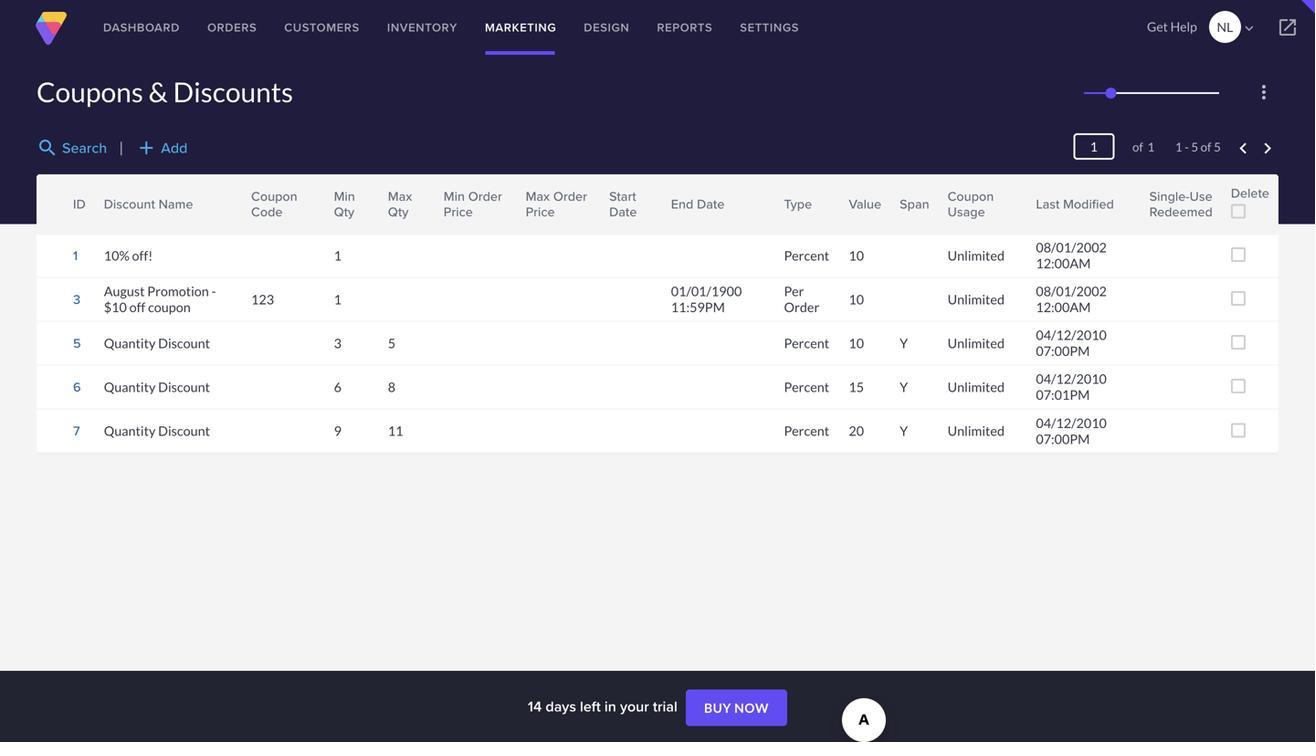 Task type: vqa. For each thing, say whether or not it's contained in the screenshot.
help_outline within the Show Product Price and Sale Price help_outline
no



Task type: describe. For each thing, give the bounding box(es) containing it.
 inside id   discount name
[[91, 192, 108, 209]]

  min order price
[[431, 187, 502, 222]]

15
[[849, 380, 864, 395]]

08/01/2002 12:00am for 3
[[1036, 284, 1107, 315]]

qty for max
[[388, 203, 409, 222]]

  min qty
[[321, 187, 355, 222]]

min for min order price
[[444, 187, 465, 206]]

percent for 7
[[784, 424, 830, 439]]

08/01/2002 12:00am for 1
[[1036, 240, 1107, 271]]

mode_edit link for start date
[[610, 215, 656, 234]]

use
[[1190, 187, 1213, 206]]

keyboard_arrow_left link
[[1233, 138, 1255, 160]]

get
[[1148, 19, 1169, 34]]

date for end
[[697, 195, 725, 214]]

11  from the left
[[887, 192, 904, 209]]

august
[[104, 284, 145, 299]]

12  from the left
[[935, 192, 952, 209]]

unlimited for 6
[[948, 380, 1005, 395]]

coupon inside   coupon code
[[251, 187, 298, 206]]

type
[[784, 195, 812, 214]]

search search
[[37, 137, 107, 159]]

5 link
[[73, 334, 81, 353]]

mode_edit for start date
[[614, 218, 628, 231]]

5  link from the left
[[430, 192, 448, 209]]

add
[[161, 137, 188, 159]]

redeemed
[[1150, 203, 1213, 222]]

coupon inside the '  value   span   coupon usage'
[[948, 187, 994, 206]]

mode_edit link for min qty
[[334, 215, 381, 234]]

10 for 3
[[849, 292, 864, 307]]

nl 
[[1218, 19, 1258, 36]]

discount inside id   discount name
[[104, 195, 155, 214]]

last modified link
[[1036, 195, 1115, 214]]

10%
[[104, 248, 130, 263]]

 link for ninth "" link from left
[[771, 203, 789, 219]]

11  link from the left
[[886, 192, 905, 209]]

1 link
[[73, 246, 78, 265]]

mode_edit for coupon code
[[256, 218, 270, 231]]

max order price link
[[526, 187, 591, 222]]

10  link from the left
[[835, 192, 854, 209]]


[[1242, 20, 1258, 36]]

07:00pm for 7
[[1036, 431, 1090, 447]]

6  link from the left
[[512, 192, 530, 209]]

 link for 2nd "" link from left
[[238, 203, 256, 219]]

 for   last modified
[[1024, 192, 1040, 209]]

07:01pm
[[1036, 387, 1090, 403]]

coupon
[[148, 300, 191, 315]]

mode_editedit









min order price element
[[435, 175, 517, 234]]

end date link
[[671, 195, 725, 214]]

08/01/2002 for 1
[[1036, 240, 1107, 256]]

mode_editedit









start date element
[[600, 175, 662, 234]]

 link for 11th "" link from right
[[320, 203, 339, 219]]

  max qty
[[375, 187, 412, 222]]

 for   max order price
[[513, 203, 530, 219]]

9
[[334, 424, 342, 439]]

discount for 7
[[158, 424, 210, 439]]

quantity discount for 7
[[104, 424, 210, 439]]

 for   last modified
[[1024, 203, 1040, 219]]

1 horizontal spatial 3
[[334, 336, 342, 351]]

get help
[[1148, 19, 1198, 34]]

  end date
[[659, 192, 725, 219]]

 link for 11th "" link from the left
[[886, 203, 905, 219]]

search
[[62, 137, 107, 159]]

min for min qty
[[334, 187, 355, 206]]

07:00pm for 5
[[1036, 344, 1090, 359]]

y for 5
[[900, 336, 908, 351]]

13  link from the left
[[1023, 192, 1041, 209]]

max qty link
[[388, 187, 426, 222]]

7
[[73, 422, 80, 441]]

delete element
[[1222, 175, 1279, 234]]

nl
[[1218, 19, 1234, 35]]

now
[[735, 701, 769, 716]]

start date link
[[610, 187, 653, 222]]

coupon usage link
[[948, 187, 1018, 222]]

|
[[119, 138, 123, 156]]

 for   max order price
[[513, 192, 530, 209]]

 for   value   span   coupon usage
[[836, 203, 853, 219]]

1 horizontal spatial 6
[[334, 380, 342, 395]]

mode_editedit









type element
[[775, 175, 840, 234]]

04/12/2010 for 7
[[1036, 416, 1107, 431]]

6 link
[[73, 378, 81, 397]]

3  link from the left
[[320, 192, 339, 209]]

123
[[251, 292, 274, 307]]

days
[[546, 696, 576, 718]]

20
[[849, 424, 864, 439]]

min qty link
[[334, 187, 370, 222]]

mode_editedit









coupon code element
[[242, 175, 325, 234]]

promotion
[[147, 284, 209, 299]]

buy now
[[704, 701, 769, 716]]

off!
[[132, 248, 153, 263]]

search
[[37, 137, 58, 159]]

value link
[[849, 195, 882, 214]]

7 link
[[73, 422, 80, 441]]

 for   value   span   coupon usage
[[836, 192, 853, 209]]

0 horizontal spatial 6
[[73, 378, 81, 397]]

10 for 1
[[849, 248, 864, 263]]

 link
[[1261, 0, 1316, 55]]

discounts
[[173, 75, 293, 108]]

min order price link
[[444, 187, 508, 222]]






id element
[[37, 175, 95, 234]]






last modified element
[[1027, 175, 1141, 234]]

 link for first "" link from the right
[[1023, 203, 1041, 219]]

2  link from the left
[[238, 192, 256, 209]]

keyboard_arrow_left
[[1233, 138, 1255, 160]]

coupons
[[37, 75, 143, 108]]

12:00am for 1
[[1036, 256, 1091, 271]]

dashboard
[[103, 19, 180, 36]]

 for   max qty
[[375, 192, 392, 209]]

 for   min order price
[[431, 203, 447, 219]]

04/12/2010 07:00pm for 7
[[1036, 416, 1107, 447]]

08/01/2002 for 3
[[1036, 284, 1107, 299]]

mode_editedit









end date element
[[662, 175, 775, 234]]

 link for 8th "" link from left
[[658, 203, 676, 219]]

1 left 1 - 5 of 5 on the top of page
[[1148, 140, 1155, 154]]

per order
[[784, 284, 820, 315]]

keyboard_arrow_right link
[[1257, 138, 1279, 160]]

04/12/2010 07:01pm
[[1036, 372, 1107, 403]]

of 1
[[1120, 140, 1155, 154]]

  start date
[[597, 187, 637, 222]]

max for order
[[526, 187, 550, 206]]

mode_edit for max qty
[[393, 218, 406, 231]]

coupons & discounts
[[37, 75, 293, 108]]

value
[[849, 195, 882, 214]]

mode_edit for min order price
[[448, 218, 462, 231]]

 for   coupon code
[[239, 203, 255, 219]]

  max order price
[[513, 187, 588, 222]]

14 days left in your trial
[[528, 696, 682, 718]]

span
[[900, 195, 930, 214]]

order for max order price
[[554, 187, 588, 206]]

marketing
[[485, 19, 557, 36]]

price for min
[[444, 203, 473, 222]]

code
[[251, 203, 283, 222]]

 for   min qty
[[321, 192, 338, 209]]

10 for 5
[[849, 336, 864, 351]]

1 right 123
[[334, 292, 342, 307]]

trial
[[653, 696, 678, 718]]

2 horizontal spatial order
[[784, 300, 820, 315]]

04/12/2010 for 5
[[1036, 328, 1107, 343]]

 inside id   discount name
[[91, 203, 108, 219]]

&
[[149, 75, 168, 108]]

inventory
[[387, 19, 458, 36]]



Task type: locate. For each thing, give the bounding box(es) containing it.
04/12/2010 for 6
[[1036, 372, 1107, 387]]

type link
[[784, 195, 812, 214]]

1 10 from the top
[[849, 248, 864, 263]]

0 vertical spatial 08/01/2002
[[1036, 240, 1107, 256]]

10  from the left
[[836, 203, 853, 219]]

 for   max qty
[[375, 203, 392, 219]]

modified
[[1064, 195, 1115, 214]]

 inside   max qty
[[375, 192, 392, 209]]

0 horizontal spatial order
[[468, 187, 502, 206]]

07:00pm down 07:01pm
[[1036, 431, 1090, 447]]

1 down the   min qty on the top of the page
[[334, 248, 342, 263]]

percent up per
[[784, 248, 830, 263]]

0 horizontal spatial of
[[1133, 140, 1144, 154]]

0 vertical spatial 10
[[849, 248, 864, 263]]

2 04/12/2010 from the top
[[1036, 372, 1107, 387]]

1 vertical spatial 08/01/2002
[[1036, 284, 1107, 299]]

min inside   min order price
[[444, 187, 465, 206]]

1 price from the left
[[444, 203, 473, 222]]

1 vertical spatial 10
[[849, 292, 864, 307]]

2 vertical spatial 10
[[849, 336, 864, 351]]

10% off!
[[104, 248, 153, 263]]

qty left   max qty
[[334, 203, 355, 222]]

 link for tenth "" link from right
[[374, 203, 393, 219]]

quantity right 6 link
[[104, 380, 156, 395]]

04/12/2010 07:00pm up 04/12/2010 07:01pm
[[1036, 328, 1107, 359]]

min left   max qty
[[334, 187, 355, 206]]

2  from the left
[[239, 192, 255, 209]]

mode_edit for max order price
[[530, 218, 544, 231]]

0 horizontal spatial -
[[212, 284, 216, 299]]

6 down 5 link
[[73, 378, 81, 397]]

quantity discount right 6 link
[[104, 380, 210, 395]]

12  from the left
[[935, 203, 952, 219]]

10 up 15
[[849, 336, 864, 351]]

unlimited for 5
[[948, 336, 1005, 351]]

11  from the left
[[887, 203, 904, 219]]

  coupon code
[[239, 187, 298, 222]]

11  link from the left
[[886, 203, 905, 219]]

5  from the left
[[431, 192, 447, 209]]

4  link from the left
[[374, 203, 393, 219]]

1 vertical spatial -
[[212, 284, 216, 299]]

3  from the left
[[321, 203, 338, 219]]

1 unlimited from the top
[[948, 248, 1005, 263]]

14
[[528, 696, 542, 718]]

0 horizontal spatial price
[[444, 203, 473, 222]]

08/01/2002
[[1036, 240, 1107, 256], [1036, 284, 1107, 299]]

1
[[1148, 140, 1155, 154], [1176, 140, 1183, 154], [73, 246, 78, 265], [334, 248, 342, 263], [334, 292, 342, 307]]

of
[[1133, 140, 1144, 154], [1201, 140, 1212, 154]]

8  link from the left
[[658, 192, 676, 209]]

1 horizontal spatial max
[[526, 187, 550, 206]]

0 vertical spatial 08/01/2002 12:00am
[[1036, 240, 1107, 271]]

1 08/01/2002 12:00am from the top
[[1036, 240, 1107, 271]]

- right of 1
[[1185, 140, 1189, 154]]

0 vertical spatial 04/12/2010
[[1036, 328, 1107, 343]]

1 04/12/2010 from the top
[[1036, 328, 1107, 343]]

 inside the   min qty
[[321, 192, 338, 209]]

 for   type
[[772, 203, 788, 219]]

min inside the   min qty
[[334, 187, 355, 206]]

 inside   min order price
[[431, 203, 447, 219]]

mode_editedit









discount name element
[[95, 175, 242, 234]]

2 of from the left
[[1201, 140, 1212, 154]]

13  link from the left
[[1023, 203, 1041, 219]]

12:00am up 04/12/2010 07:01pm
[[1036, 300, 1091, 315]]

2 quantity from the top
[[104, 380, 156, 395]]

start
[[610, 187, 637, 206]]

0 vertical spatial y
[[900, 336, 908, 351]]

2 vertical spatial 04/12/2010
[[1036, 416, 1107, 431]]

04/12/2010 07:00pm down 07:01pm
[[1036, 416, 1107, 447]]

11:59pm
[[671, 300, 725, 315]]

mode_edit right "mode_editedit









max qty" element
[[448, 218, 462, 231]]

 inside the   min qty
[[321, 203, 338, 219]]

discount for 6
[[158, 380, 210, 395]]

order inside   max order price
[[554, 187, 588, 206]]

name
[[159, 195, 193, 214]]

0 vertical spatial 07:00pm
[[1036, 344, 1090, 359]]

dashboard link
[[90, 0, 194, 55]]

4  from the left
[[375, 203, 392, 219]]

 link for fourth "" link from the right
[[835, 203, 854, 219]]

3 percent from the top
[[784, 380, 830, 395]]

0 vertical spatial 3
[[73, 290, 81, 309]]

6  from the left
[[513, 192, 530, 209]]

1  link from the left
[[90, 192, 108, 209]]

unlimited for 3
[[948, 292, 1005, 307]]

off
[[129, 300, 146, 315]]

mode_editedit









max qty element
[[379, 175, 435, 234]]

1 left 10%
[[73, 246, 78, 265]]

6 mode_edit from the left
[[614, 218, 628, 231]]

3
[[73, 290, 81, 309], [334, 336, 342, 351]]

3 link
[[73, 290, 81, 309]]

 inside   start date
[[597, 192, 613, 209]]

 inside   start date
[[597, 203, 613, 219]]

1 horizontal spatial coupon
[[948, 187, 994, 206]]

1 qty from the left
[[334, 203, 355, 222]]

6 mode_edit link from the left
[[610, 215, 656, 234]]

 for   min qty
[[321, 203, 338, 219]]

3  from the left
[[321, 192, 338, 209]]

1  link from the left
[[90, 203, 108, 219]]

august promotion - $10 off coupon
[[104, 284, 216, 315]]

1 horizontal spatial price
[[526, 203, 555, 222]]

price inside   min order price
[[444, 203, 473, 222]]

orders
[[207, 19, 257, 36]]

quantity discount for 5
[[104, 336, 210, 351]]

add add
[[135, 137, 188, 159]]

0 horizontal spatial 3
[[73, 290, 81, 309]]

4  from the left
[[375, 192, 392, 209]]

3 04/12/2010 from the top
[[1036, 416, 1107, 431]]

 link for 12th "" link
[[934, 203, 953, 219]]

11
[[388, 424, 403, 439]]

coupon left the   min qty on the top of the page
[[251, 187, 298, 206]]

3  link from the left
[[320, 203, 339, 219]]

12  link from the left
[[934, 203, 953, 219]]

1 y from the top
[[900, 336, 908, 351]]

price right mode_editedit









min order price element
[[526, 203, 555, 222]]

date left end
[[610, 203, 637, 222]]

of left keyboard_arrow_left link
[[1201, 140, 1212, 154]]

9  link from the left
[[771, 192, 789, 209]]

- inside the august promotion - $10 off coupon
[[212, 284, 216, 299]]

9  from the left
[[772, 203, 788, 219]]

1 08/01/2002 from the top
[[1036, 240, 1107, 256]]

1 horizontal spatial date
[[697, 195, 725, 214]]

 for   type
[[772, 192, 788, 209]]

date right end
[[697, 195, 725, 214]]

 inside   coupon code
[[239, 203, 255, 219]]

order
[[468, 187, 502, 206], [554, 187, 588, 206], [784, 300, 820, 315]]

4 percent from the top
[[784, 424, 830, 439]]

$10
[[104, 300, 127, 315]]

price inside   max order price
[[526, 203, 555, 222]]

2 qty from the left
[[388, 203, 409, 222]]

1 horizontal spatial order
[[554, 187, 588, 206]]

0 horizontal spatial date
[[610, 203, 637, 222]]

quantity discount for 6
[[104, 380, 210, 395]]

single-
[[1150, 187, 1190, 206]]

7  link from the left
[[596, 192, 614, 209]]

10  from the left
[[836, 192, 853, 209]]

3 mode_edit link from the left
[[388, 215, 435, 234]]

mode_edit for min qty
[[339, 218, 352, 231]]

quantity right 7 link
[[104, 424, 156, 439]]

1 vertical spatial 04/12/2010 07:00pm
[[1036, 416, 1107, 447]]

8  from the left
[[659, 192, 675, 209]]

1 horizontal spatial of
[[1201, 140, 1212, 154]]

mode_edit left   max qty
[[339, 218, 352, 231]]

2 unlimited from the top
[[948, 292, 1005, 307]]

07:00pm up 04/12/2010 07:01pm
[[1036, 344, 1090, 359]]

 link for eighth "" link from right
[[512, 203, 530, 219]]

 for   end date
[[659, 203, 675, 219]]

 for   start date
[[597, 192, 613, 209]]

mode_edit right mode_editedit









min qty element
[[393, 218, 406, 231]]

more_vert
[[1254, 81, 1276, 103]]

6  from the left
[[513, 203, 530, 219]]

0 vertical spatial -
[[1185, 140, 1189, 154]]

1 mode_edit link from the left
[[251, 215, 298, 234]]

 inside '  type'
[[772, 192, 788, 209]]

order left   start date
[[554, 187, 588, 206]]

 inside '  type'
[[772, 203, 788, 219]]

1 horizontal spatial qty
[[388, 203, 409, 222]]

2 price from the left
[[526, 203, 555, 222]]

mode_edit up 123
[[256, 218, 270, 231]]

2  link from the left
[[238, 203, 256, 219]]

2 08/01/2002 from the top
[[1036, 284, 1107, 299]]

08/01/2002 12:00am up 04/12/2010 07:01pm
[[1036, 284, 1107, 315]]

13  from the left
[[1024, 203, 1040, 219]]

2 vertical spatial quantity discount
[[104, 424, 210, 439]]

mode_editedit









max order price element
[[517, 175, 600, 234]]

y for 7
[[900, 424, 908, 439]]

1 vertical spatial 3
[[334, 336, 342, 351]]

5
[[1192, 140, 1199, 154], [1214, 140, 1221, 154], [73, 334, 81, 353], [388, 336, 396, 351]]

13  from the left
[[1024, 192, 1040, 209]]

percent left 20
[[784, 424, 830, 439]]

3 up 9
[[334, 336, 342, 351]]

end
[[671, 195, 694, 214]]

10 right per order
[[849, 292, 864, 307]]

2 08/01/2002 12:00am from the top
[[1036, 284, 1107, 315]]

1 vertical spatial 07:00pm
[[1036, 431, 1090, 447]]

1 mode_edit from the left
[[256, 218, 270, 231]]

1 vertical spatial 08/01/2002 12:00am
[[1036, 284, 1107, 315]]

2 percent from the top
[[784, 336, 830, 351]]

percent
[[784, 248, 830, 263], [784, 336, 830, 351], [784, 380, 830, 395], [784, 424, 830, 439]]

mode_edit
[[256, 218, 270, 231], [339, 218, 352, 231], [393, 218, 406, 231], [448, 218, 462, 231], [530, 218, 544, 231], [614, 218, 628, 231]]

8  link from the left
[[658, 203, 676, 219]]

0 horizontal spatial min
[[334, 187, 355, 206]]

coupon right mode_editedit









span element on the right
[[948, 187, 994, 206]]

 link
[[90, 203, 108, 219], [238, 203, 256, 219], [320, 203, 339, 219], [374, 203, 393, 219], [430, 203, 448, 219], [512, 203, 530, 219], [596, 203, 614, 219], [658, 203, 676, 219], [771, 203, 789, 219], [835, 203, 854, 219], [886, 203, 905, 219], [934, 203, 953, 219], [1023, 203, 1041, 219]]

quantity for 7
[[104, 424, 156, 439]]






coupon usage element
[[939, 175, 1027, 234]]

price right "mode_editedit









max qty" element
[[444, 203, 473, 222]]

id
[[73, 195, 86, 214]]

quantity discount right 7
[[104, 424, 210, 439]]

in
[[605, 696, 617, 718]]

5 mode_edit from the left
[[530, 218, 544, 231]]

qty inside   max qty
[[388, 203, 409, 222]]

order down per
[[784, 300, 820, 315]]

 for   coupon code
[[239, 192, 255, 209]]

0 horizontal spatial coupon
[[251, 187, 298, 206]]

08/01/2002 12:00am down   last modified
[[1036, 240, 1107, 271]]

3 10 from the top
[[849, 336, 864, 351]]

price
[[444, 203, 473, 222], [526, 203, 555, 222]]

customers
[[284, 19, 360, 36]]

of left 1 - 5 of 5 on the top of page
[[1133, 140, 1144, 154]]

9  link from the left
[[771, 203, 789, 219]]

0 vertical spatial 04/12/2010 07:00pm
[[1036, 328, 1107, 359]]

2 04/12/2010 07:00pm from the top
[[1036, 416, 1107, 447]]

percent for 6
[[784, 380, 830, 395]]

4  link from the left
[[374, 192, 393, 209]]

4 mode_edit link from the left
[[444, 215, 491, 234]]

 inside   last modified
[[1024, 192, 1040, 209]]

01/01/1900 11:59pm
[[671, 284, 742, 315]]

id link
[[73, 195, 86, 214]]

order for min order price
[[468, 187, 502, 206]]

7  link from the left
[[596, 203, 614, 219]]

min right max qty link
[[444, 187, 465, 206]]

6  link from the left
[[512, 203, 530, 219]]

1 vertical spatial quantity discount
[[104, 380, 210, 395]]

mode_editedit









span element
[[891, 175, 939, 234]]

1 04/12/2010 07:00pm from the top
[[1036, 328, 1107, 359]]

date inside   end date
[[697, 195, 725, 214]]

keyboard_arrow_right
[[1257, 138, 1279, 160]]

buy
[[704, 701, 732, 716]]

unlimited for 1
[[948, 248, 1005, 263]]

quantity discount down coupon
[[104, 336, 210, 351]]

0 horizontal spatial max
[[388, 187, 412, 206]]

1 12:00am from the top
[[1036, 256, 1091, 271]]

12:00am
[[1036, 256, 1091, 271], [1036, 300, 1091, 315]]

0 vertical spatial quantity
[[104, 336, 156, 351]]

 inside   coupon code
[[239, 192, 255, 209]]

help
[[1171, 19, 1198, 34]]

6 up 9
[[334, 380, 342, 395]]

1 min from the left
[[334, 187, 355, 206]]

left
[[580, 696, 601, 718]]

price for max
[[526, 203, 555, 222]]

 inside   last modified
[[1024, 203, 1040, 219]]

1  from the left
[[91, 203, 108, 219]]

2 12:00am from the top
[[1036, 300, 1091, 315]]

per
[[784, 284, 805, 299]]

  value   span   coupon usage
[[836, 187, 994, 222]]

10  link from the left
[[835, 203, 854, 219]]

2 vertical spatial quantity
[[104, 424, 156, 439]]

coupon
[[251, 187, 298, 206], [948, 187, 994, 206]]

quantity for 5
[[104, 336, 156, 351]]

2 10 from the top
[[849, 292, 864, 307]]

max inside   max order price
[[526, 187, 550, 206]]

 inside   end date
[[659, 192, 675, 209]]

 inside   max order price
[[513, 192, 530, 209]]

7  from the left
[[597, 203, 613, 219]]

  type
[[772, 192, 812, 219]]

3 unlimited from the top
[[948, 336, 1005, 351]]

2 max from the left
[[526, 187, 550, 206]]

 inside   min order price
[[431, 192, 447, 209]]

keyboard_arrow_left keyboard_arrow_right
[[1233, 138, 1279, 160]]

4 unlimited from the top
[[948, 380, 1005, 395]]

1 horizontal spatial min
[[444, 187, 465, 206]]

04/12/2010 down 07:01pm
[[1036, 416, 1107, 431]]

04/12/2010 07:00pm
[[1036, 328, 1107, 359], [1036, 416, 1107, 447]]

3 quantity from the top
[[104, 424, 156, 439]]

 inside   end date
[[659, 203, 675, 219]]

last
[[1036, 195, 1060, 214]]

percent for 5
[[784, 336, 830, 351]]

2 quantity discount from the top
[[104, 380, 210, 395]]

7  from the left
[[597, 192, 613, 209]]

8
[[388, 380, 396, 395]]

1 of from the left
[[1133, 140, 1144, 154]]

unlimited
[[948, 248, 1005, 263], [948, 292, 1005, 307], [948, 336, 1005, 351], [948, 380, 1005, 395], [948, 424, 1005, 439]]

1 percent from the top
[[784, 248, 830, 263]]

max inside   max qty
[[388, 187, 412, 206]]

 link for 1st "" link from left
[[90, 203, 108, 219]]

5 mode_edit link from the left
[[526, 215, 573, 234]]

1 vertical spatial y
[[900, 380, 908, 395]]

04/12/2010 07:00pm for 5
[[1036, 328, 1107, 359]]

3 y from the top
[[900, 424, 908, 439]]

quantity down off
[[104, 336, 156, 351]]

design
[[584, 19, 630, 36]]

12:00am down   last modified
[[1036, 256, 1091, 271]]

your
[[620, 696, 649, 718]]

0 vertical spatial 12:00am
[[1036, 256, 1091, 271]]

2 vertical spatial y
[[900, 424, 908, 439]]

1 horizontal spatial -
[[1185, 140, 1189, 154]]

12:00am for 3
[[1036, 300, 1091, 315]]

mode_edit link for min order price
[[444, 215, 491, 234]]

0 horizontal spatial qty
[[334, 203, 355, 222]]


[[91, 192, 108, 209], [239, 192, 255, 209], [321, 192, 338, 209], [375, 192, 392, 209], [431, 192, 447, 209], [513, 192, 530, 209], [597, 192, 613, 209], [659, 192, 675, 209], [772, 192, 788, 209], [836, 192, 853, 209], [887, 192, 904, 209], [935, 192, 952, 209], [1024, 192, 1040, 209]]

mode_edit link for max order price
[[526, 215, 573, 234]]

max right min order price "link"
[[526, 187, 550, 206]]

 link for ninth "" link from the right
[[430, 203, 448, 219]]

mode_edit link for max qty
[[388, 215, 435, 234]]

10 down the value
[[849, 248, 864, 263]]

2 mode_edit link from the left
[[334, 215, 381, 234]]

mode_editedit









value element
[[840, 175, 891, 234]]

08/01/2002 12:00am
[[1036, 240, 1107, 271], [1036, 284, 1107, 315]]

max for qty
[[388, 187, 412, 206]]

percent for 1
[[784, 248, 830, 263]]

min
[[334, 187, 355, 206], [444, 187, 465, 206]]

 inside   max order price
[[513, 203, 530, 219]]

 inside   max qty
[[375, 203, 392, 219]]

1 - 5 of 5
[[1176, 140, 1221, 154]]

qty right mode_editedit









min qty element
[[388, 203, 409, 222]]

 for   start date
[[597, 203, 613, 219]]

usage
[[948, 203, 986, 222]]

mode_edit right mode_editedit









min order price element
[[530, 218, 544, 231]]

percent left 15
[[784, 380, 830, 395]]

10
[[849, 248, 864, 263], [849, 292, 864, 307], [849, 336, 864, 351]]

single-use redeemed
[[1150, 187, 1213, 222]]

 for   end date
[[659, 192, 675, 209]]

span link
[[900, 195, 930, 214]]

2 min from the left
[[444, 187, 465, 206]]

2 mode_edit from the left
[[339, 218, 352, 231]]

1 vertical spatial quantity
[[104, 380, 156, 395]]

1 07:00pm from the top
[[1036, 344, 1090, 359]]

unlimited for 7
[[948, 424, 1005, 439]]

1 right of 1
[[1176, 140, 1183, 154]]

qty for min
[[334, 203, 355, 222]]

2 coupon from the left
[[948, 187, 994, 206]]

  last modified
[[1024, 192, 1115, 219]]

mode_edit link for coupon code
[[251, 215, 298, 234]]

5  link from the left
[[430, 203, 448, 219]]

1  from the left
[[91, 192, 108, 209]]

 for   min order price
[[431, 192, 447, 209]]

discount for 5
[[158, 336, 210, 351]]

04/12/2010 up 04/12/2010 07:01pm
[[1036, 328, 1107, 343]]

8  from the left
[[659, 203, 675, 219]]

quantity for 6
[[104, 380, 156, 395]]

1 quantity from the top
[[104, 336, 156, 351]]

3 mode_edit from the left
[[393, 218, 406, 231]]


[[1277, 16, 1299, 38]]

date inside   start date
[[610, 203, 637, 222]]

1 vertical spatial 12:00am
[[1036, 300, 1091, 315]]

None text field
[[1074, 133, 1115, 160]]

1 vertical spatial 04/12/2010
[[1036, 372, 1107, 387]]


[[91, 203, 108, 219], [239, 203, 255, 219], [321, 203, 338, 219], [375, 203, 392, 219], [431, 203, 447, 219], [513, 203, 530, 219], [597, 203, 613, 219], [659, 203, 675, 219], [772, 203, 788, 219], [836, 203, 853, 219], [887, 203, 904, 219], [935, 203, 952, 219], [1024, 203, 1040, 219]]

- right promotion
[[212, 284, 216, 299]]

reports
[[657, 19, 713, 36]]

percent down per order
[[784, 336, 830, 351]]

mode_edit down "start"
[[614, 218, 628, 231]]

2  from the left
[[239, 203, 255, 219]]

order inside   min order price
[[468, 187, 502, 206]]

delete
[[1232, 184, 1270, 203]]

date for start
[[610, 203, 637, 222]]

 link for 7th "" link from right
[[596, 203, 614, 219]]

1 coupon from the left
[[251, 187, 298, 206]]

04/12/2010 up 07:01pm
[[1036, 372, 1107, 387]]

0 vertical spatial quantity discount
[[104, 336, 210, 351]]

12  link from the left
[[934, 192, 953, 209]]

mode_editedit









min qty element
[[325, 175, 379, 234]]

qty inside the   min qty
[[334, 203, 355, 222]]

single-useredeemed element
[[1141, 175, 1222, 234]]

y for 6
[[900, 380, 908, 395]]

-
[[1185, 140, 1189, 154], [212, 284, 216, 299]]

1 quantity discount from the top
[[104, 336, 210, 351]]

3 left $10 at left
[[73, 290, 81, 309]]

order left   max order price
[[468, 187, 502, 206]]

max right min qty link at the left top of page
[[388, 187, 412, 206]]



